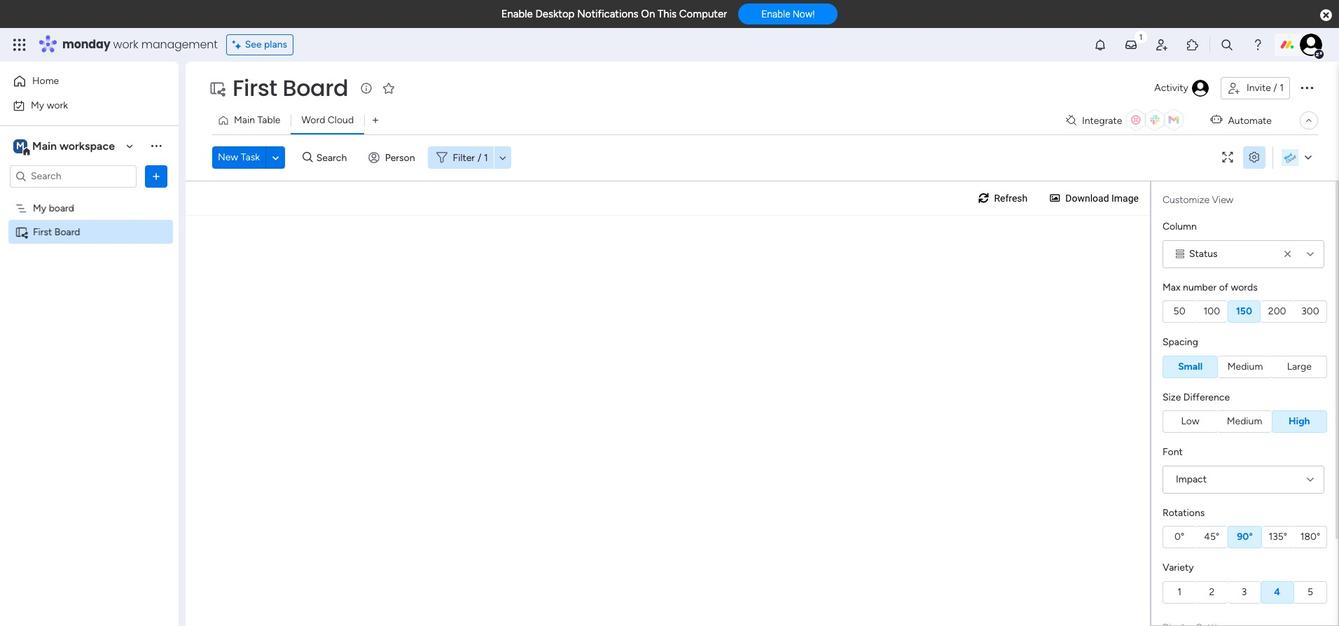 Task type: describe. For each thing, give the bounding box(es) containing it.
workspace image
[[13, 138, 27, 154]]

/ for filter
[[478, 152, 482, 164]]

Search in workspace field
[[29, 168, 117, 184]]

see plans
[[245, 39, 287, 50]]

4 button
[[1260, 581, 1294, 603]]

my for my board
[[33, 202, 46, 214]]

180° button
[[1294, 526, 1327, 548]]

apps image
[[1186, 38, 1200, 52]]

5 button
[[1294, 581, 1327, 603]]

1 for filter / 1
[[484, 152, 488, 164]]

arrow down image
[[494, 149, 511, 166]]

search everything image
[[1220, 38, 1234, 52]]

monday work management
[[62, 36, 218, 53]]

5
[[1308, 586, 1313, 598]]

plans
[[264, 39, 287, 50]]

large
[[1287, 360, 1312, 372]]

notifications
[[577, 8, 638, 20]]

small
[[1178, 360, 1203, 372]]

0 horizontal spatial first board
[[33, 226, 80, 238]]

table
[[257, 114, 280, 126]]

customize view
[[1163, 194, 1234, 206]]

add to favorites image
[[382, 81, 396, 95]]

computer
[[679, 8, 727, 20]]

workspace selection element
[[13, 138, 117, 156]]

3
[[1242, 586, 1247, 598]]

settings image
[[1243, 152, 1266, 163]]

/ for invite
[[1273, 82, 1277, 94]]

person
[[385, 152, 415, 164]]

low button
[[1163, 410, 1217, 433]]

4
[[1274, 586, 1280, 598]]

list box containing my board
[[0, 193, 179, 433]]

large button
[[1272, 355, 1327, 378]]

my work button
[[8, 94, 151, 117]]

300
[[1301, 305, 1319, 317]]

45° button
[[1196, 526, 1228, 548]]

shareable board image inside list box
[[15, 225, 28, 238]]

filter
[[453, 152, 475, 164]]

my for my work
[[31, 99, 44, 111]]

words
[[1231, 281, 1258, 293]]

main table
[[234, 114, 280, 126]]

angle down image
[[272, 152, 279, 163]]

see
[[245, 39, 262, 50]]

show board description image
[[358, 81, 375, 95]]

0 vertical spatial first board
[[233, 72, 348, 104]]

word cloud
[[301, 114, 354, 126]]

workspace options image
[[149, 139, 163, 153]]

new
[[218, 151, 238, 163]]

First Board field
[[229, 72, 352, 104]]

view
[[1212, 194, 1234, 206]]

new task button
[[212, 146, 265, 169]]

main workspace
[[32, 139, 115, 152]]

word
[[301, 114, 325, 126]]

3 button
[[1228, 581, 1260, 603]]

see plans button
[[226, 34, 294, 55]]

medium for size difference
[[1227, 415, 1262, 427]]

0°
[[1175, 531, 1184, 543]]

open full screen image
[[1217, 152, 1239, 163]]

notifications image
[[1093, 38, 1107, 52]]

desktop
[[535, 8, 575, 20]]

options image
[[1298, 79, 1315, 96]]

0° button
[[1163, 526, 1196, 548]]

90° button
[[1228, 526, 1262, 548]]

task
[[241, 151, 260, 163]]

medium button for spacing
[[1218, 355, 1272, 378]]

number
[[1183, 281, 1217, 293]]

work for monday
[[113, 36, 138, 53]]

integrate
[[1082, 115, 1122, 126]]

main for main workspace
[[32, 139, 57, 152]]

impact
[[1176, 473, 1207, 485]]

activity button
[[1149, 77, 1215, 99]]

this
[[658, 8, 677, 20]]

difference
[[1183, 391, 1230, 403]]

filter / 1
[[453, 152, 488, 164]]

collapse board header image
[[1303, 115, 1315, 126]]

new task
[[218, 151, 260, 163]]

autopilot image
[[1211, 111, 1222, 129]]

automate
[[1228, 115, 1272, 126]]

m
[[16, 140, 24, 152]]

activity
[[1154, 82, 1188, 94]]

100 button
[[1196, 300, 1228, 323]]

cloud
[[328, 114, 354, 126]]

high
[[1289, 415, 1310, 427]]

now!
[[793, 9, 815, 20]]

1 horizontal spatial 1
[[1177, 586, 1182, 598]]

0 vertical spatial board
[[283, 72, 348, 104]]

1 image
[[1135, 29, 1147, 44]]

invite
[[1247, 82, 1271, 94]]

status
[[1189, 248, 1218, 259]]

0 horizontal spatial board
[[55, 226, 80, 238]]

rotations
[[1163, 507, 1205, 519]]

main for main table
[[234, 114, 255, 126]]



Task type: vqa. For each thing, say whether or not it's contained in the screenshot.


Task type: locate. For each thing, give the bounding box(es) containing it.
90°
[[1237, 531, 1253, 543]]

enable left desktop
[[501, 8, 533, 20]]

work down the home
[[47, 99, 68, 111]]

/ right filter on the left top of the page
[[478, 152, 482, 164]]

main
[[234, 114, 255, 126], [32, 139, 57, 152]]

main inside button
[[234, 114, 255, 126]]

0 horizontal spatial 1
[[484, 152, 488, 164]]

dapulse integrations image
[[1066, 115, 1076, 126]]

180°
[[1300, 531, 1320, 543]]

0 horizontal spatial /
[[478, 152, 482, 164]]

enable inside button
[[761, 9, 790, 20]]

1 horizontal spatial /
[[1273, 82, 1277, 94]]

monday
[[62, 36, 110, 53]]

enable for enable now!
[[761, 9, 790, 20]]

1 vertical spatial my
[[33, 202, 46, 214]]

0 vertical spatial medium
[[1228, 360, 1263, 372]]

my work
[[31, 99, 68, 111]]

0 horizontal spatial work
[[47, 99, 68, 111]]

low
[[1181, 415, 1200, 427]]

150
[[1236, 305, 1252, 317]]

0 vertical spatial medium button
[[1218, 355, 1272, 378]]

/ inside button
[[1273, 82, 1277, 94]]

medium
[[1228, 360, 1263, 372], [1227, 415, 1262, 427]]

select product image
[[13, 38, 27, 52]]

medium button up difference
[[1218, 355, 1272, 378]]

1 vertical spatial /
[[478, 152, 482, 164]]

1 vertical spatial medium button
[[1217, 410, 1272, 433]]

workspace
[[59, 139, 115, 152]]

person button
[[363, 146, 423, 169]]

jacob simon image
[[1300, 34, 1322, 56]]

spacing
[[1163, 336, 1198, 348]]

1 vertical spatial first
[[33, 226, 52, 238]]

medium button
[[1218, 355, 1272, 378], [1217, 410, 1272, 433]]

1 vertical spatial shareable board image
[[15, 225, 28, 238]]

1 vertical spatial first board
[[33, 226, 80, 238]]

medium up difference
[[1228, 360, 1263, 372]]

main inside workspace selection element
[[32, 139, 57, 152]]

0 vertical spatial main
[[234, 114, 255, 126]]

first board up table
[[233, 72, 348, 104]]

customize
[[1163, 194, 1210, 206]]

first
[[233, 72, 277, 104], [33, 226, 52, 238]]

help image
[[1251, 38, 1265, 52]]

invite members image
[[1155, 38, 1169, 52]]

option
[[0, 195, 179, 198]]

0 vertical spatial shareable board image
[[209, 80, 226, 97]]

1 vertical spatial main
[[32, 139, 57, 152]]

/
[[1273, 82, 1277, 94], [478, 152, 482, 164]]

150 button
[[1228, 300, 1260, 323]]

v2 search image
[[303, 150, 313, 165]]

enable now! button
[[738, 4, 838, 25]]

first board
[[233, 72, 348, 104], [33, 226, 80, 238]]

main right workspace icon
[[32, 139, 57, 152]]

0 vertical spatial my
[[31, 99, 44, 111]]

font
[[1163, 446, 1183, 458]]

enable desktop notifications on this computer
[[501, 8, 727, 20]]

2
[[1209, 586, 1215, 598]]

medium down difference
[[1227, 415, 1262, 427]]

max number of words
[[1163, 281, 1258, 293]]

first board down my board
[[33, 226, 80, 238]]

0 horizontal spatial main
[[32, 139, 57, 152]]

word cloud button
[[291, 109, 364, 132]]

1 horizontal spatial board
[[283, 72, 348, 104]]

/ right invite
[[1273, 82, 1277, 94]]

shareable board image
[[209, 80, 226, 97], [15, 225, 28, 238]]

first inside list box
[[33, 226, 52, 238]]

my
[[31, 99, 44, 111], [33, 202, 46, 214]]

column
[[1163, 221, 1197, 233]]

my left the "board"
[[33, 202, 46, 214]]

1 down variety
[[1177, 586, 1182, 598]]

1 horizontal spatial first
[[233, 72, 277, 104]]

1 for invite / 1
[[1280, 82, 1284, 94]]

home
[[32, 75, 59, 87]]

enable left now!
[[761, 9, 790, 20]]

2 vertical spatial 1
[[1177, 586, 1182, 598]]

first up main table
[[233, 72, 277, 104]]

45°
[[1204, 531, 1220, 543]]

2 horizontal spatial 1
[[1280, 82, 1284, 94]]

enable now!
[[761, 9, 815, 20]]

management
[[141, 36, 218, 53]]

v2 status outline image
[[1176, 249, 1184, 259]]

0 vertical spatial first
[[233, 72, 277, 104]]

1 vertical spatial work
[[47, 99, 68, 111]]

work
[[113, 36, 138, 53], [47, 99, 68, 111]]

1 horizontal spatial enable
[[761, 9, 790, 20]]

Search field
[[313, 148, 355, 167]]

100
[[1204, 305, 1220, 317]]

board up word
[[283, 72, 348, 104]]

size difference
[[1163, 391, 1230, 403]]

0 horizontal spatial shareable board image
[[15, 225, 28, 238]]

1 vertical spatial board
[[55, 226, 80, 238]]

1 horizontal spatial shareable board image
[[209, 80, 226, 97]]

home button
[[8, 70, 151, 92]]

0 vertical spatial 1
[[1280, 82, 1284, 94]]

variety
[[1163, 562, 1194, 574]]

work inside button
[[47, 99, 68, 111]]

50
[[1174, 305, 1185, 317]]

300 button
[[1294, 300, 1327, 323]]

medium button down difference
[[1217, 410, 1272, 433]]

medium for spacing
[[1228, 360, 1263, 372]]

my down the home
[[31, 99, 44, 111]]

size
[[1163, 391, 1181, 403]]

enable for enable desktop notifications on this computer
[[501, 8, 533, 20]]

add view image
[[373, 115, 378, 126]]

invite / 1 button
[[1221, 77, 1290, 99]]

high button
[[1272, 410, 1327, 433]]

options image
[[149, 169, 163, 183]]

1 right invite
[[1280, 82, 1284, 94]]

50 button
[[1163, 300, 1196, 323]]

1 vertical spatial 1
[[484, 152, 488, 164]]

first down my board
[[33, 226, 52, 238]]

135° button
[[1262, 526, 1294, 548]]

1 horizontal spatial first board
[[233, 72, 348, 104]]

work right monday
[[113, 36, 138, 53]]

my board
[[33, 202, 74, 214]]

1 left arrow down image
[[484, 152, 488, 164]]

list box
[[0, 193, 179, 433]]

work for my
[[47, 99, 68, 111]]

0 vertical spatial /
[[1273, 82, 1277, 94]]

medium button for size difference
[[1217, 410, 1272, 433]]

1 vertical spatial medium
[[1227, 415, 1262, 427]]

1 horizontal spatial main
[[234, 114, 255, 126]]

small button
[[1163, 355, 1218, 378]]

board down the "board"
[[55, 226, 80, 238]]

inbox image
[[1124, 38, 1138, 52]]

0 horizontal spatial first
[[33, 226, 52, 238]]

1 horizontal spatial work
[[113, 36, 138, 53]]

board
[[283, 72, 348, 104], [55, 226, 80, 238]]

200 button
[[1260, 300, 1294, 323]]

main left table
[[234, 114, 255, 126]]

200
[[1268, 305, 1286, 317]]

main table button
[[212, 109, 291, 132]]

of
[[1219, 281, 1228, 293]]

135°
[[1269, 531, 1287, 543]]

dapulse close image
[[1320, 8, 1332, 22]]

on
[[641, 8, 655, 20]]

2 button
[[1196, 581, 1228, 603]]

0 horizontal spatial enable
[[501, 8, 533, 20]]

my inside button
[[31, 99, 44, 111]]

0 vertical spatial work
[[113, 36, 138, 53]]

max
[[1163, 281, 1181, 293]]

board
[[49, 202, 74, 214]]



